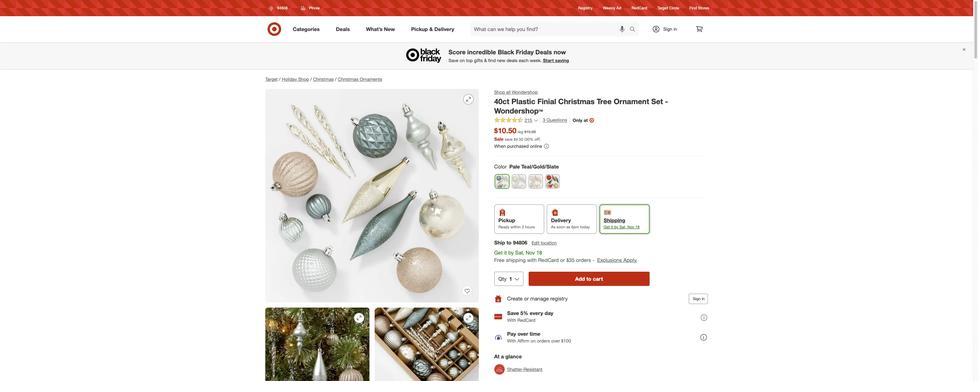 Task type: locate. For each thing, give the bounding box(es) containing it.
redcard inside the "save 5% every day with redcard"
[[518, 318, 536, 323]]

save
[[505, 137, 513, 142]]

what's
[[366, 26, 383, 32]]

1 vertical spatial to
[[587, 276, 592, 282]]

1 vertical spatial or
[[525, 296, 529, 302]]

by up shipping
[[509, 250, 514, 256]]

1 vertical spatial delivery
[[552, 217, 571, 224]]

holiday shop link
[[282, 76, 309, 82]]

0 horizontal spatial nov
[[526, 250, 535, 256]]

edit location
[[532, 240, 557, 246]]

0 vertical spatial sign
[[664, 26, 673, 32]]

1 with from the top
[[508, 318, 517, 323]]

weekly
[[603, 6, 616, 10]]

orders
[[577, 257, 592, 263], [537, 338, 551, 344]]

a
[[501, 353, 504, 360]]

pale teal/gold/slate image
[[496, 175, 509, 188]]

(
[[525, 137, 526, 142]]

get up free
[[495, 250, 503, 256]]

0 horizontal spatial by
[[509, 250, 514, 256]]

1 vertical spatial shop
[[495, 89, 505, 95]]

stores
[[698, 6, 710, 10]]

to inside add to cart button
[[587, 276, 592, 282]]

get
[[604, 225, 611, 229], [495, 250, 503, 256]]

0 horizontal spatial sign
[[664, 26, 673, 32]]

1 vertical spatial get
[[495, 250, 503, 256]]

0 vertical spatial or
[[561, 257, 565, 263]]

- inside 'get it by sat, nov 18 free shipping with redcard or $35 orders - exclusions apply.'
[[593, 257, 595, 263]]

1 vertical spatial pickup
[[499, 217, 516, 224]]

5%
[[521, 310, 529, 317]]

0 vertical spatial in
[[674, 26, 678, 32]]

0 vertical spatial &
[[430, 26, 433, 32]]

it down shipping
[[612, 225, 614, 229]]

0 horizontal spatial over
[[518, 331, 529, 337]]

0 vertical spatial by
[[615, 225, 619, 229]]

0 horizontal spatial redcard
[[518, 318, 536, 323]]

0 horizontal spatial sat,
[[516, 250, 525, 256]]

1 horizontal spatial in
[[702, 296, 705, 301]]

by down shipping
[[615, 225, 619, 229]]

0 vertical spatial over
[[518, 331, 529, 337]]

redcard down 5%
[[518, 318, 536, 323]]

top
[[466, 58, 473, 63]]

0 vertical spatial to
[[507, 240, 512, 246]]

/ right target link
[[279, 76, 281, 82]]

0 vertical spatial sat,
[[620, 225, 627, 229]]

1 horizontal spatial it
[[612, 225, 614, 229]]

1 vertical spatial over
[[552, 338, 561, 344]]

2 horizontal spatial redcard
[[632, 6, 647, 10]]

delivery up score
[[435, 26, 455, 32]]

deals up 'start'
[[536, 48, 552, 56]]

to
[[507, 240, 512, 246], [587, 276, 592, 282]]

0 vertical spatial deals
[[336, 26, 350, 32]]

0 horizontal spatial save
[[449, 58, 459, 63]]

0 vertical spatial pickup
[[411, 26, 428, 32]]

- right set
[[666, 97, 669, 106]]

1 vertical spatial redcard
[[539, 257, 559, 263]]

pickup for &
[[411, 26, 428, 32]]

0 horizontal spatial &
[[430, 26, 433, 32]]

search
[[627, 26, 643, 33]]

only at
[[573, 117, 588, 123]]

3 questions link
[[540, 117, 568, 124]]

sat, up shipping
[[516, 250, 525, 256]]

on inside the pay over time with affirm on orders over $100
[[531, 338, 536, 344]]

0 vertical spatial 94806
[[277, 6, 288, 10]]

1 horizontal spatial deals
[[536, 48, 552, 56]]

1 horizontal spatial sign
[[694, 296, 701, 301]]

0 vertical spatial target
[[658, 6, 668, 10]]

0 horizontal spatial to
[[507, 240, 512, 246]]

1 horizontal spatial pickup
[[499, 217, 516, 224]]

save
[[449, 58, 459, 63], [508, 310, 519, 317]]

orders down time
[[537, 338, 551, 344]]

0 horizontal spatial in
[[674, 26, 678, 32]]

redcard
[[632, 6, 647, 10], [539, 257, 559, 263], [518, 318, 536, 323]]

with down pay
[[508, 338, 517, 344]]

find stores link
[[690, 5, 710, 11]]

1 horizontal spatial or
[[561, 257, 565, 263]]

0 vertical spatial redcard
[[632, 6, 647, 10]]

1 vertical spatial orders
[[537, 338, 551, 344]]

create
[[508, 296, 523, 302]]

2 with from the top
[[508, 338, 517, 344]]

1 vertical spatial save
[[508, 310, 519, 317]]

pickup inside pickup ready within 2 hours
[[499, 217, 516, 224]]

with inside the "save 5% every day with redcard"
[[508, 318, 517, 323]]

on down time
[[531, 338, 536, 344]]

find
[[690, 6, 697, 10]]

target left holiday
[[265, 76, 278, 82]]

1 vertical spatial sign
[[694, 296, 701, 301]]

christmas right holiday shop link
[[313, 76, 334, 82]]

0 horizontal spatial or
[[525, 296, 529, 302]]

add to cart
[[576, 276, 603, 282]]

redcard right with on the right bottom of page
[[539, 257, 559, 263]]

1 horizontal spatial on
[[531, 338, 536, 344]]

deals left what's
[[336, 26, 350, 32]]

1 vertical spatial nov
[[526, 250, 535, 256]]

& inside 'score incredible black friday deals now save on top gifts & find new deals each week. start saving'
[[484, 58, 487, 63]]

tree
[[597, 97, 612, 106]]

edit
[[532, 240, 540, 246]]

94806 left pinole dropdown button
[[277, 6, 288, 10]]

1 vertical spatial 18
[[537, 250, 543, 256]]

0 horizontal spatial -
[[593, 257, 595, 263]]

0 vertical spatial get
[[604, 225, 611, 229]]

save down score
[[449, 58, 459, 63]]

pickup
[[411, 26, 428, 32], [499, 217, 516, 224]]

2 horizontal spatial /
[[335, 76, 337, 82]]

1 horizontal spatial save
[[508, 310, 519, 317]]

color
[[495, 163, 507, 170]]

circle
[[670, 6, 680, 10]]

1 horizontal spatial redcard
[[539, 257, 559, 263]]

pinole button
[[297, 2, 324, 14]]

or right create
[[525, 296, 529, 302]]

orders inside the pay over time with affirm on orders over $100
[[537, 338, 551, 344]]

2 vertical spatial redcard
[[518, 318, 536, 323]]

1 horizontal spatial sign in
[[694, 296, 705, 301]]

what's new
[[366, 26, 395, 32]]

off
[[535, 137, 540, 142]]

when
[[495, 143, 506, 149]]

1 horizontal spatial 18
[[636, 225, 640, 229]]

6pm
[[572, 225, 580, 229]]

1 horizontal spatial target
[[658, 6, 668, 10]]

with
[[508, 318, 517, 323], [508, 338, 517, 344]]

215 link
[[495, 117, 539, 125]]

qty
[[499, 276, 507, 282]]

delivery up soon
[[552, 217, 571, 224]]

1 vertical spatial it
[[505, 250, 507, 256]]

at a glance
[[495, 353, 522, 360]]

1
[[510, 276, 513, 282]]

redcard link
[[632, 5, 647, 11]]

target circle
[[658, 6, 680, 10]]

get down shipping
[[604, 225, 611, 229]]

)
[[540, 137, 541, 142]]

0 vertical spatial sign in
[[664, 26, 678, 32]]

94806 left edit
[[513, 240, 528, 246]]

pickup up "ready"
[[499, 217, 516, 224]]

-
[[666, 97, 669, 106], [593, 257, 595, 263]]

0 horizontal spatial 18
[[537, 250, 543, 256]]

save left 5%
[[508, 310, 519, 317]]

pickup & delivery link
[[406, 22, 463, 36]]

deals inside 'score incredible black friday deals now save on top gifts & find new deals each week. start saving'
[[536, 48, 552, 56]]

get it by sat, nov 18 free shipping with redcard or $35 orders - exclusions apply.
[[495, 250, 638, 263]]

on
[[460, 58, 465, 63], [531, 338, 536, 344]]

over up affirm
[[518, 331, 529, 337]]

soon
[[557, 225, 566, 229]]

&
[[430, 26, 433, 32], [484, 58, 487, 63]]

0 horizontal spatial christmas
[[313, 76, 334, 82]]

1 vertical spatial deals
[[536, 48, 552, 56]]

at
[[495, 353, 500, 360]]

40ct plastic finial christmas tree ornament set - wondershop™, 2 of 7 image
[[265, 308, 370, 381]]

pickup right new
[[411, 26, 428, 32]]

0 vertical spatial 18
[[636, 225, 640, 229]]

score
[[449, 48, 466, 56]]

/ right christmas link
[[335, 76, 337, 82]]

set
[[652, 97, 664, 106]]

1 vertical spatial with
[[508, 338, 517, 344]]

sale
[[495, 136, 504, 142]]

1 vertical spatial target
[[265, 76, 278, 82]]

ship to 94806
[[495, 240, 528, 246]]

1 horizontal spatial to
[[587, 276, 592, 282]]

1 horizontal spatial shop
[[495, 89, 505, 95]]

sat, down shipping
[[620, 225, 627, 229]]

0 horizontal spatial deals
[[336, 26, 350, 32]]

in
[[674, 26, 678, 32], [702, 296, 705, 301]]

1 horizontal spatial by
[[615, 225, 619, 229]]

on left top at the left top
[[460, 58, 465, 63]]

all
[[507, 89, 511, 95]]

1 vertical spatial sign in
[[694, 296, 705, 301]]

ornaments
[[360, 76, 382, 82]]

sign in link
[[647, 22, 688, 36]]

0 horizontal spatial get
[[495, 250, 503, 256]]

red/green/gold image
[[546, 175, 560, 188]]

saving
[[555, 58, 569, 63]]

0 vertical spatial with
[[508, 318, 517, 323]]

target left circle
[[658, 6, 668, 10]]

orders right $35
[[577, 257, 592, 263]]

with up pay
[[508, 318, 517, 323]]

it up free
[[505, 250, 507, 256]]

deals
[[507, 58, 518, 63]]

sign in
[[664, 26, 678, 32], [694, 296, 705, 301]]

christmas
[[313, 76, 334, 82], [338, 76, 359, 82], [559, 97, 595, 106]]

shipping get it by sat, nov 18
[[604, 217, 640, 229]]

shop all wondershop 40ct plastic finial christmas tree ornament set - wondershop™
[[495, 89, 669, 115]]

$
[[514, 137, 516, 142]]

pay
[[508, 331, 517, 337]]

at
[[584, 117, 588, 123]]

/ left christmas link
[[310, 76, 312, 82]]

94806 button
[[265, 2, 295, 14]]

it
[[612, 225, 614, 229], [505, 250, 507, 256]]

christmas up only
[[559, 97, 595, 106]]

sign inside button
[[694, 296, 701, 301]]

pickup ready within 2 hours
[[499, 217, 535, 229]]

1 vertical spatial on
[[531, 338, 536, 344]]

get inside shipping get it by sat, nov 18
[[604, 225, 611, 229]]

1 / from the left
[[279, 76, 281, 82]]

shatter-resistant button
[[495, 362, 543, 377]]

0 horizontal spatial pickup
[[411, 26, 428, 32]]

0 vertical spatial save
[[449, 58, 459, 63]]

0 vertical spatial delivery
[[435, 26, 455, 32]]

image gallery element
[[265, 89, 479, 381]]

nov
[[628, 225, 635, 229], [526, 250, 535, 256]]

1 horizontal spatial nov
[[628, 225, 635, 229]]

2 / from the left
[[310, 76, 312, 82]]

to right add at bottom
[[587, 276, 592, 282]]

to right the ship
[[507, 240, 512, 246]]

over left $100 at the bottom right of page
[[552, 338, 561, 344]]

wondershop
[[512, 89, 538, 95]]

christmas ornaments link
[[338, 76, 382, 82]]

deals
[[336, 26, 350, 32], [536, 48, 552, 56]]

0 vertical spatial -
[[666, 97, 669, 106]]

0 horizontal spatial on
[[460, 58, 465, 63]]

1 vertical spatial 94806
[[513, 240, 528, 246]]

3 / from the left
[[335, 76, 337, 82]]

with inside the pay over time with affirm on orders over $100
[[508, 338, 517, 344]]

redcard right ad
[[632, 6, 647, 10]]

candy champagne image
[[512, 175, 526, 188]]

1 horizontal spatial delivery
[[552, 217, 571, 224]]

1 vertical spatial in
[[702, 296, 705, 301]]

0 vertical spatial on
[[460, 58, 465, 63]]

shop right holiday
[[298, 76, 309, 82]]

to for 94806
[[507, 240, 512, 246]]

1 horizontal spatial orders
[[577, 257, 592, 263]]

0 horizontal spatial it
[[505, 250, 507, 256]]

0 vertical spatial nov
[[628, 225, 635, 229]]

1 vertical spatial by
[[509, 250, 514, 256]]

- left exclusions on the right bottom of the page
[[593, 257, 595, 263]]

now
[[554, 48, 566, 56]]

1 horizontal spatial -
[[666, 97, 669, 106]]

0 vertical spatial orders
[[577, 257, 592, 263]]

registry
[[579, 6, 593, 10]]

christmas left ornaments
[[338, 76, 359, 82]]

0 horizontal spatial target
[[265, 76, 278, 82]]

on inside 'score incredible black friday deals now save on top gifts & find new deals each week. start saving'
[[460, 58, 465, 63]]

when purchased online
[[495, 143, 543, 149]]

affirm
[[518, 338, 530, 344]]

94806
[[277, 6, 288, 10], [513, 240, 528, 246]]

shop left 'all' in the right top of the page
[[495, 89, 505, 95]]

1 horizontal spatial /
[[310, 76, 312, 82]]

1 vertical spatial -
[[593, 257, 595, 263]]

time
[[530, 331, 541, 337]]

0 horizontal spatial shop
[[298, 76, 309, 82]]

1 horizontal spatial sat,
[[620, 225, 627, 229]]

or left $35
[[561, 257, 565, 263]]

1 horizontal spatial &
[[484, 58, 487, 63]]

2 horizontal spatial christmas
[[559, 97, 595, 106]]

0 horizontal spatial /
[[279, 76, 281, 82]]

1 horizontal spatial christmas
[[338, 76, 359, 82]]

friday
[[516, 48, 534, 56]]

sign
[[664, 26, 673, 32], [694, 296, 701, 301]]



Task type: vqa. For each thing, say whether or not it's contained in the screenshot.
Pay over time With Affirm on orders over $100
yes



Task type: describe. For each thing, give the bounding box(es) containing it.
redcard inside 'get it by sat, nov 18 free shipping with redcard or $35 orders - exclusions apply.'
[[539, 257, 559, 263]]

1 horizontal spatial over
[[552, 338, 561, 344]]

$10.50 reg $15.00 sale save $ 4.50 ( 30 % off )
[[495, 126, 541, 142]]

ready
[[499, 225, 510, 229]]

0 horizontal spatial delivery
[[435, 26, 455, 32]]

nov inside shipping get it by sat, nov 18
[[628, 225, 635, 229]]

apply.
[[624, 257, 638, 263]]

find
[[488, 58, 496, 63]]

3
[[543, 117, 546, 123]]

registry link
[[579, 5, 593, 11]]

what's new link
[[361, 22, 403, 36]]

18 inside 'get it by sat, nov 18 free shipping with redcard or $35 orders - exclusions apply.'
[[537, 250, 543, 256]]

gifts
[[474, 58, 483, 63]]

delivery inside delivery as soon as 6pm today
[[552, 217, 571, 224]]

week.
[[530, 58, 542, 63]]

- inside shop all wondershop 40ct plastic finial christmas tree ornament set - wondershop™
[[666, 97, 669, 106]]

christmas inside shop all wondershop 40ct plastic finial christmas tree ornament set - wondershop™
[[559, 97, 595, 106]]

94806 inside dropdown button
[[277, 6, 288, 10]]

by inside 'get it by sat, nov 18 free shipping with redcard or $35 orders - exclusions apply.'
[[509, 250, 514, 256]]

qty 1
[[499, 276, 513, 282]]

holiday
[[282, 76, 297, 82]]

0 vertical spatial shop
[[298, 76, 309, 82]]

18 inside shipping get it by sat, nov 18
[[636, 225, 640, 229]]

pickup for ready
[[499, 217, 516, 224]]

reg
[[518, 130, 524, 134]]

every
[[530, 310, 544, 317]]

3 questions
[[543, 117, 568, 123]]

finial
[[538, 97, 557, 106]]

2
[[522, 225, 524, 229]]

exclusions
[[598, 257, 622, 263]]

save 5% every day with redcard
[[508, 310, 554, 323]]

within
[[511, 225, 521, 229]]

What can we help you find? suggestions appear below search field
[[470, 22, 632, 36]]

40ct plastic finial christmas tree ornament set - wondershop™, 3 of 7 image
[[375, 308, 479, 381]]

ornament
[[614, 97, 650, 106]]

add
[[576, 276, 586, 282]]

christmas link
[[313, 76, 334, 82]]

get inside 'get it by sat, nov 18 free shipping with redcard or $35 orders - exclusions apply.'
[[495, 250, 503, 256]]

it inside 'get it by sat, nov 18 free shipping with redcard or $35 orders - exclusions apply.'
[[505, 250, 507, 256]]

target circle link
[[658, 5, 680, 11]]

each
[[519, 58, 529, 63]]

registry
[[551, 296, 568, 302]]

1 horizontal spatial 94806
[[513, 240, 528, 246]]

or inside 'get it by sat, nov 18 free shipping with redcard or $35 orders - exclusions apply.'
[[561, 257, 565, 263]]

pinole
[[309, 6, 320, 10]]

plastic
[[512, 97, 536, 106]]

40ct plastic finial christmas tree ornament set - wondershop™, 1 of 7 image
[[265, 89, 479, 303]]

save inside the "save 5% every day with redcard"
[[508, 310, 519, 317]]

day
[[545, 310, 554, 317]]

pickup & delivery
[[411, 26, 455, 32]]

categories link
[[287, 22, 328, 36]]

teal/gold/slate
[[522, 163, 559, 170]]

to for cart
[[587, 276, 592, 282]]

pale
[[510, 163, 520, 170]]

add to cart button
[[529, 272, 650, 286]]

215
[[525, 117, 533, 123]]

sat, inside 'get it by sat, nov 18 free shipping with redcard or $35 orders - exclusions apply.'
[[516, 250, 525, 256]]

by inside shipping get it by sat, nov 18
[[615, 225, 619, 229]]

wondershop™
[[495, 106, 543, 115]]

0 horizontal spatial sign in
[[664, 26, 678, 32]]

$15.00
[[525, 130, 536, 134]]

shop inside shop all wondershop 40ct plastic finial christmas tree ornament set - wondershop™
[[495, 89, 505, 95]]

shatter-resistant
[[508, 367, 543, 372]]

pink/champagne image
[[529, 175, 543, 188]]

resistant
[[524, 367, 543, 372]]

weekly ad link
[[603, 5, 622, 11]]

$100
[[562, 338, 572, 344]]

$10.50
[[495, 126, 517, 135]]

free
[[495, 257, 505, 263]]

delivery as soon as 6pm today
[[552, 217, 590, 229]]

search button
[[627, 22, 643, 38]]

ad
[[617, 6, 622, 10]]

shipping
[[604, 217, 626, 224]]

target for target / holiday shop / christmas / christmas ornaments
[[265, 76, 278, 82]]

sat, inside shipping get it by sat, nov 18
[[620, 225, 627, 229]]

it inside shipping get it by sat, nov 18
[[612, 225, 614, 229]]

30
[[526, 137, 530, 142]]

deals link
[[331, 22, 358, 36]]

exclusions apply. link
[[598, 257, 638, 263]]

deals inside deals link
[[336, 26, 350, 32]]

save inside 'score incredible black friday deals now save on top gifts & find new deals each week. start saving'
[[449, 58, 459, 63]]

questions
[[547, 117, 568, 123]]

color pale teal/gold/slate
[[495, 163, 559, 170]]

glance
[[506, 353, 522, 360]]

4.50
[[516, 137, 524, 142]]

ship
[[495, 240, 506, 246]]

in inside button
[[702, 296, 705, 301]]

shatter-
[[508, 367, 524, 372]]

target for target circle
[[658, 6, 668, 10]]

$35
[[567, 257, 575, 263]]

sign in button
[[689, 294, 708, 304]]

sign in inside button
[[694, 296, 705, 301]]

nov inside 'get it by sat, nov 18 free shipping with redcard or $35 orders - exclusions apply.'
[[526, 250, 535, 256]]

cart
[[593, 276, 603, 282]]

shipping
[[506, 257, 526, 263]]

hours
[[526, 225, 535, 229]]

as
[[552, 225, 556, 229]]

create or manage registry
[[508, 296, 568, 302]]

%
[[530, 137, 534, 142]]

new
[[384, 26, 395, 32]]

today
[[581, 225, 590, 229]]

orders inside 'get it by sat, nov 18 free shipping with redcard or $35 orders - exclusions apply.'
[[577, 257, 592, 263]]



